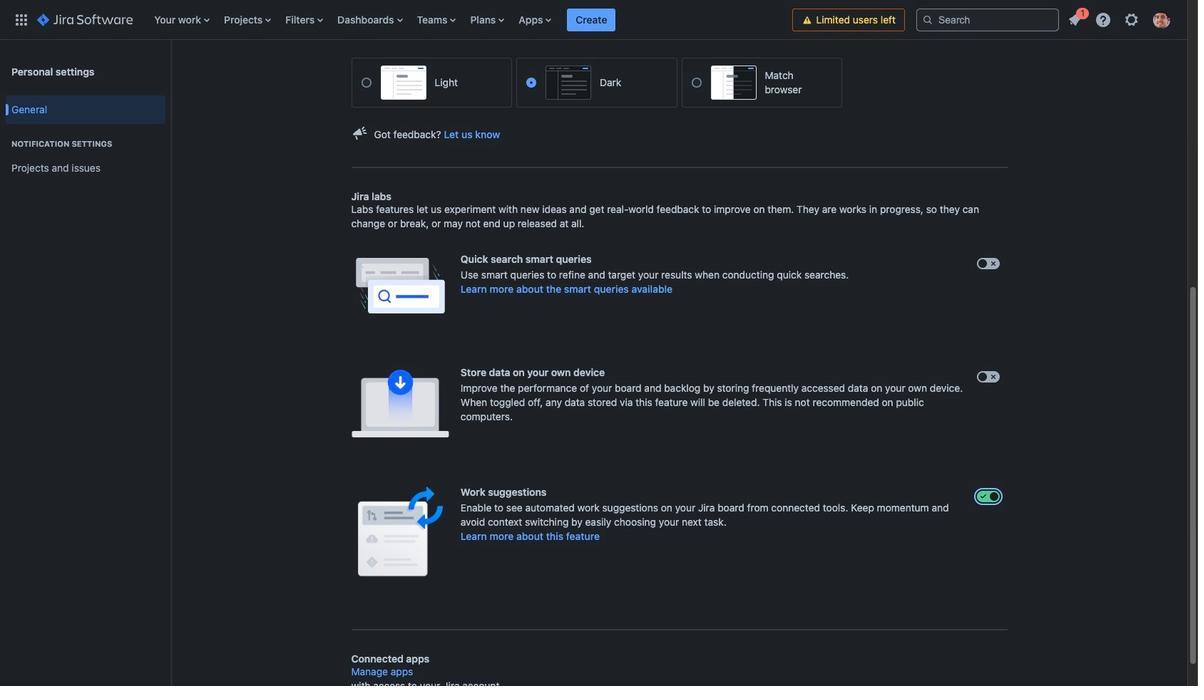 Task type: locate. For each thing, give the bounding box(es) containing it.
group
[[6, 91, 165, 191], [6, 124, 165, 187]]

1 group from the top
[[6, 91, 165, 191]]

appswitcher icon image
[[13, 11, 30, 28]]

jira software image
[[37, 11, 133, 28], [37, 11, 133, 28]]

list
[[147, 0, 793, 40], [1062, 5, 1179, 32]]

None radio
[[361, 78, 371, 88], [526, 78, 536, 88], [692, 78, 701, 88], [361, 78, 371, 88], [526, 78, 536, 88], [692, 78, 701, 88]]

search image
[[922, 14, 934, 25]]

0 horizontal spatial list
[[147, 0, 793, 40]]

list item
[[567, 0, 616, 40], [1062, 5, 1089, 31]]

heading
[[6, 138, 165, 150]]

sidebar navigation image
[[155, 57, 187, 86]]

main content
[[171, 0, 1188, 666]]

None search field
[[917, 8, 1059, 31]]

banner
[[0, 0, 1188, 40]]

help image
[[1095, 11, 1112, 28]]

1 horizontal spatial list item
[[1062, 5, 1089, 31]]



Task type: describe. For each thing, give the bounding box(es) containing it.
your profile and settings image
[[1153, 11, 1170, 28]]

1 horizontal spatial list
[[1062, 5, 1179, 32]]

list item inside "list"
[[1062, 5, 1089, 31]]

Search field
[[917, 8, 1059, 31]]

0 horizontal spatial list item
[[567, 0, 616, 40]]

feedback image
[[351, 125, 368, 142]]

primary element
[[9, 0, 793, 40]]

notifications image
[[1066, 11, 1083, 28]]

2 group from the top
[[6, 124, 165, 187]]

settings image
[[1123, 11, 1140, 28]]



Task type: vqa. For each thing, say whether or not it's contained in the screenshot.
1 related to Done 1
no



